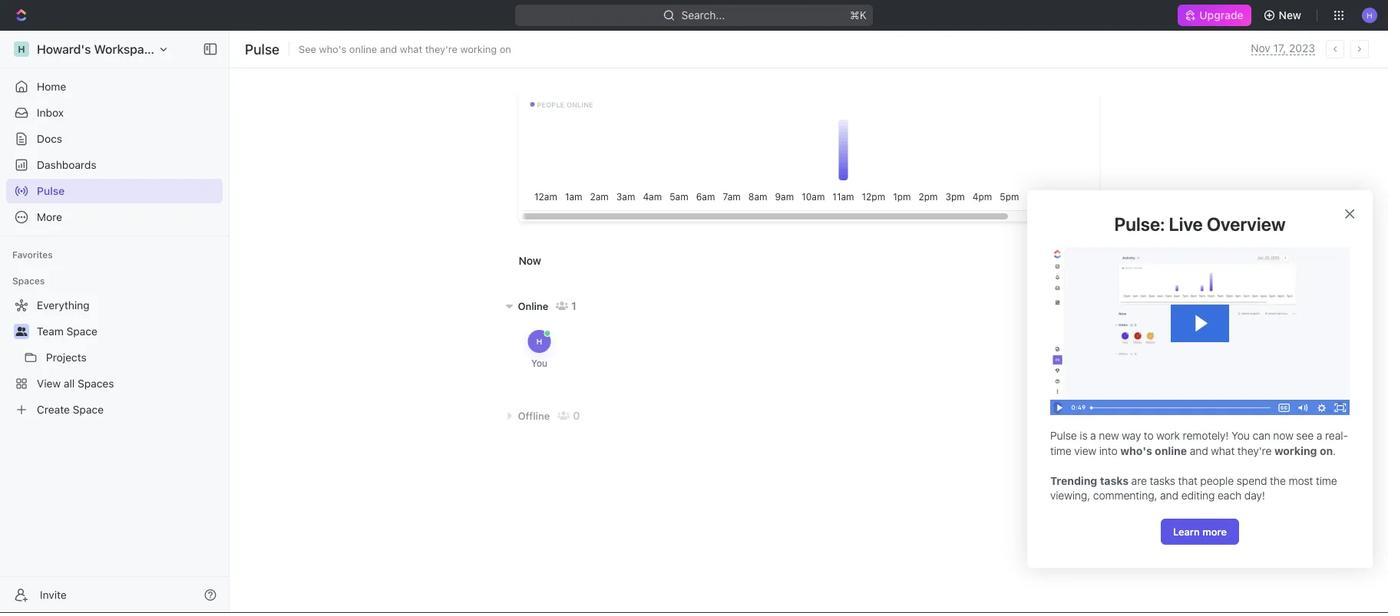 Task type: describe. For each thing, give the bounding box(es) containing it.
0 vertical spatial on
[[500, 43, 511, 55]]

howard's workspace
[[37, 42, 158, 56]]

projects link
[[46, 346, 220, 370]]

nov
[[1252, 42, 1271, 55]]

4pm
[[973, 191, 992, 202]]

1 a from the left
[[1091, 430, 1097, 442]]

1am
[[565, 191, 582, 202]]

0 vertical spatial online
[[349, 43, 377, 55]]

0 horizontal spatial working
[[460, 43, 497, 55]]

pulse: live overview
[[1115, 214, 1286, 235]]

learn
[[1174, 526, 1200, 538]]

team space
[[37, 325, 97, 338]]

h inside dropdown button
[[1367, 11, 1373, 19]]

view
[[37, 378, 61, 390]]

real-
[[1326, 430, 1349, 442]]

working inside pulse: live overview dialog
[[1275, 445, 1318, 457]]

2 a from the left
[[1317, 430, 1323, 442]]

h inside sidebar navigation
[[18, 44, 25, 55]]

tree inside sidebar navigation
[[6, 293, 223, 422]]

see who's online and what they're working on
[[299, 43, 511, 55]]

work
[[1157, 430, 1181, 442]]

0 horizontal spatial you
[[532, 358, 548, 369]]

remotely!
[[1183, 430, 1229, 442]]

×
[[1344, 202, 1356, 223]]

17,
[[1274, 42, 1287, 55]]

pulse link
[[6, 179, 223, 204]]

create space
[[37, 404, 104, 416]]

viewing,
[[1051, 490, 1091, 502]]

0 horizontal spatial who's
[[319, 43, 347, 55]]

see
[[299, 43, 316, 55]]

3pm
[[946, 191, 965, 202]]

learn more button
[[1161, 519, 1240, 545]]

trending tasks
[[1051, 475, 1129, 487]]

11am
[[833, 191, 854, 202]]

more button
[[6, 205, 223, 230]]

into
[[1100, 445, 1118, 457]]

5pm
[[1000, 191, 1019, 202]]

sidebar navigation
[[0, 31, 233, 614]]

new
[[1279, 9, 1302, 22]]

10am
[[802, 191, 825, 202]]

inbox link
[[6, 101, 223, 125]]

favorites
[[12, 250, 53, 260]]

12am
[[534, 191, 557, 202]]

0 vertical spatial pulse
[[245, 41, 280, 57]]

2pm
[[919, 191, 938, 202]]

upgrade
[[1200, 9, 1244, 22]]

howard's workspace, , element
[[14, 41, 29, 57]]

8am
[[748, 191, 767, 202]]

pulse inside pulse link
[[37, 185, 65, 197]]

5am
[[670, 191, 688, 202]]

7am
[[723, 191, 741, 202]]

0 vertical spatial what
[[400, 43, 423, 55]]

pulse inside pulse is a new way to work remotely! you can now see a real- time view into
[[1051, 430, 1077, 442]]

1
[[572, 300, 577, 313]]

offline
[[518, 411, 550, 422]]

view all spaces
[[37, 378, 114, 390]]

new
[[1099, 430, 1120, 442]]

12am 1am 2am 3am 4am 5am 6am 7am 8am 9am 10am
[[534, 191, 825, 202]]

the
[[1271, 475, 1286, 487]]

nov 17, 2023 button
[[1252, 42, 1316, 55]]

12pm 1pm 2pm 3pm 4pm
[[862, 191, 992, 202]]

now
[[519, 255, 541, 267]]

learn more
[[1174, 526, 1227, 538]]

time inside are tasks that people spend the most time viewing, commenting, and editing each day!
[[1317, 475, 1338, 487]]

online for who's online and what they're working on .
[[1155, 445, 1188, 457]]

you inside pulse is a new way to work remotely! you can now see a real- time view into
[[1232, 430, 1250, 442]]

home
[[37, 80, 66, 93]]

create
[[37, 404, 70, 416]]

see
[[1297, 430, 1314, 442]]

they're inside pulse: live overview dialog
[[1238, 445, 1272, 457]]

nov 17, 2023
[[1252, 42, 1316, 55]]

editing
[[1182, 490, 1215, 502]]

4am
[[643, 191, 662, 202]]

home link
[[6, 75, 223, 99]]

who's inside pulse: live overview dialog
[[1121, 445, 1153, 457]]

× button
[[1344, 202, 1356, 223]]

spend
[[1237, 475, 1268, 487]]



Task type: vqa. For each thing, say whether or not it's contained in the screenshot.
Delete at the top
no



Task type: locate. For each thing, give the bounding box(es) containing it.
1 vertical spatial h
[[18, 44, 25, 55]]

2 vertical spatial and
[[1161, 490, 1179, 502]]

1 horizontal spatial tasks
[[1150, 475, 1176, 487]]

tasks up commenting,
[[1101, 475, 1129, 487]]

.
[[1334, 445, 1337, 457]]

people
[[537, 101, 565, 109]]

time left "view"
[[1051, 445, 1072, 457]]

0 horizontal spatial a
[[1091, 430, 1097, 442]]

1 vertical spatial you
[[1232, 430, 1250, 442]]

1 horizontal spatial on
[[1320, 445, 1334, 457]]

1 tasks from the left
[[1101, 475, 1129, 487]]

0 horizontal spatial and
[[380, 43, 397, 55]]

0 vertical spatial working
[[460, 43, 497, 55]]

inbox
[[37, 106, 64, 119]]

tasks inside are tasks that people spend the most time viewing, commenting, and editing each day!
[[1150, 475, 1176, 487]]

you
[[532, 358, 548, 369], [1232, 430, 1250, 442]]

space down "view all spaces"
[[73, 404, 104, 416]]

who's down way
[[1121, 445, 1153, 457]]

0 vertical spatial spaces
[[12, 276, 45, 287]]

0 horizontal spatial tasks
[[1101, 475, 1129, 487]]

view all spaces link
[[6, 372, 220, 396]]

0 vertical spatial they're
[[425, 43, 458, 55]]

1 horizontal spatial time
[[1317, 475, 1338, 487]]

they're
[[425, 43, 458, 55], [1238, 445, 1272, 457]]

1 vertical spatial time
[[1317, 475, 1338, 487]]

spaces
[[12, 276, 45, 287], [78, 378, 114, 390]]

1 horizontal spatial and
[[1161, 490, 1179, 502]]

1 vertical spatial what
[[1212, 445, 1235, 457]]

team
[[37, 325, 64, 338]]

commenting,
[[1094, 490, 1158, 502]]

tree
[[6, 293, 223, 422]]

1 horizontal spatial a
[[1317, 430, 1323, 442]]

on inside pulse: live overview dialog
[[1320, 445, 1334, 457]]

what inside pulse: live overview dialog
[[1212, 445, 1235, 457]]

tasks right are at the bottom right
[[1150, 475, 1176, 487]]

pulse left is
[[1051, 430, 1077, 442]]

day!
[[1245, 490, 1266, 502]]

1 vertical spatial and
[[1190, 445, 1209, 457]]

1 vertical spatial on
[[1320, 445, 1334, 457]]

1 vertical spatial pulse
[[37, 185, 65, 197]]

more
[[1203, 526, 1227, 538]]

2 tasks from the left
[[1150, 475, 1176, 487]]

favorites button
[[6, 246, 59, 264]]

new button
[[1258, 3, 1311, 28]]

h button
[[1358, 3, 1383, 28]]

1 horizontal spatial you
[[1232, 430, 1250, 442]]

0 vertical spatial space
[[67, 325, 97, 338]]

1 horizontal spatial h
[[537, 337, 542, 346]]

h
[[1367, 11, 1373, 19], [18, 44, 25, 55], [537, 337, 542, 346]]

1 vertical spatial spaces
[[78, 378, 114, 390]]

on
[[500, 43, 511, 55], [1320, 445, 1334, 457]]

most
[[1289, 475, 1314, 487]]

dashboards link
[[6, 153, 223, 177]]

can
[[1253, 430, 1271, 442]]

space for create space
[[73, 404, 104, 416]]

overview
[[1207, 214, 1286, 235]]

view
[[1075, 445, 1097, 457]]

9am
[[775, 191, 794, 202]]

0 horizontal spatial on
[[500, 43, 511, 55]]

create space link
[[6, 398, 220, 422]]

user group image
[[16, 327, 27, 336]]

6am
[[696, 191, 715, 202]]

1 horizontal spatial they're
[[1238, 445, 1272, 457]]

tasks for trending
[[1101, 475, 1129, 487]]

who's
[[319, 43, 347, 55], [1121, 445, 1153, 457]]

1 vertical spatial they're
[[1238, 445, 1272, 457]]

space up projects
[[67, 325, 97, 338]]

online down work
[[1155, 445, 1188, 457]]

0 horizontal spatial h
[[18, 44, 25, 55]]

a right is
[[1091, 430, 1097, 442]]

1 vertical spatial online
[[567, 101, 593, 109]]

online right see
[[349, 43, 377, 55]]

docs
[[37, 132, 62, 145]]

working
[[460, 43, 497, 55], [1275, 445, 1318, 457]]

online
[[349, 43, 377, 55], [567, 101, 593, 109], [1155, 445, 1188, 457]]

2 horizontal spatial pulse
[[1051, 430, 1077, 442]]

2 horizontal spatial h
[[1367, 11, 1373, 19]]

0 vertical spatial you
[[532, 358, 548, 369]]

projects
[[46, 351, 87, 364]]

2 horizontal spatial online
[[1155, 445, 1188, 457]]

people online
[[537, 101, 593, 109]]

1pm
[[893, 191, 911, 202]]

pulse is a new way to work remotely! you can now see a real- time view into
[[1051, 430, 1349, 457]]

2am
[[590, 191, 609, 202]]

pulse: live overview dialog
[[1028, 190, 1373, 568]]

pulse:
[[1115, 214, 1165, 235]]

people
[[1201, 475, 1234, 487]]

1 horizontal spatial who's
[[1121, 445, 1153, 457]]

pulse up the more
[[37, 185, 65, 197]]

0 horizontal spatial online
[[349, 43, 377, 55]]

a right see
[[1317, 430, 1323, 442]]

0 horizontal spatial they're
[[425, 43, 458, 55]]

and inside are tasks that people spend the most time viewing, commenting, and editing each day!
[[1161, 490, 1179, 502]]

1 horizontal spatial spaces
[[78, 378, 114, 390]]

0 vertical spatial and
[[380, 43, 397, 55]]

pulse left see
[[245, 41, 280, 57]]

0 horizontal spatial spaces
[[12, 276, 45, 287]]

2 vertical spatial online
[[1155, 445, 1188, 457]]

space inside "link"
[[73, 404, 104, 416]]

are
[[1132, 475, 1148, 487]]

1 horizontal spatial what
[[1212, 445, 1235, 457]]

howard's
[[37, 42, 91, 56]]

space for team space
[[67, 325, 97, 338]]

everything link
[[6, 293, 220, 318]]

spaces down the favorites button
[[12, 276, 45, 287]]

1 horizontal spatial working
[[1275, 445, 1318, 457]]

2 vertical spatial pulse
[[1051, 430, 1077, 442]]

tree containing everything
[[6, 293, 223, 422]]

each
[[1218, 490, 1242, 502]]

you up who's online and what they're working on .
[[1232, 430, 1250, 442]]

docs link
[[6, 127, 223, 151]]

1 vertical spatial working
[[1275, 445, 1318, 457]]

more
[[37, 211, 62, 224]]

live
[[1169, 214, 1203, 235]]

pulse
[[245, 41, 280, 57], [37, 185, 65, 197], [1051, 430, 1077, 442]]

a
[[1091, 430, 1097, 442], [1317, 430, 1323, 442]]

tasks for are
[[1150, 475, 1176, 487]]

tasks
[[1101, 475, 1129, 487], [1150, 475, 1176, 487]]

invite
[[40, 589, 67, 602]]

online inside pulse: live overview dialog
[[1155, 445, 1188, 457]]

spaces right "all"
[[78, 378, 114, 390]]

and
[[380, 43, 397, 55], [1190, 445, 1209, 457], [1161, 490, 1179, 502]]

0
[[573, 410, 580, 422]]

workspace
[[94, 42, 158, 56]]

you up offline
[[532, 358, 548, 369]]

0 vertical spatial time
[[1051, 445, 1072, 457]]

time right most
[[1317, 475, 1338, 487]]

3am
[[616, 191, 635, 202]]

12pm
[[862, 191, 885, 202]]

0 vertical spatial h
[[1367, 11, 1373, 19]]

2 vertical spatial h
[[537, 337, 542, 346]]

upgrade link
[[1179, 5, 1252, 26]]

1 vertical spatial who's
[[1121, 445, 1153, 457]]

1 vertical spatial space
[[73, 404, 104, 416]]

team space link
[[37, 320, 220, 344]]

online right people
[[567, 101, 593, 109]]

are tasks that people spend the most time viewing, commenting, and editing each day!
[[1051, 475, 1341, 502]]

to
[[1144, 430, 1154, 442]]

6pm
[[1027, 191, 1046, 202]]

time inside pulse is a new way to work remotely! you can now see a real- time view into
[[1051, 445, 1072, 457]]

dashboards
[[37, 159, 96, 171]]

⌘k
[[850, 9, 867, 22]]

2023
[[1290, 42, 1316, 55]]

0 horizontal spatial what
[[400, 43, 423, 55]]

search...
[[682, 9, 725, 22]]

online
[[518, 301, 549, 312]]

0 vertical spatial who's
[[319, 43, 347, 55]]

0 horizontal spatial time
[[1051, 445, 1072, 457]]

spaces inside view all spaces link
[[78, 378, 114, 390]]

1 horizontal spatial online
[[567, 101, 593, 109]]

0 horizontal spatial pulse
[[37, 185, 65, 197]]

all
[[64, 378, 75, 390]]

that
[[1179, 475, 1198, 487]]

1 horizontal spatial pulse
[[245, 41, 280, 57]]

is
[[1080, 430, 1088, 442]]

2 horizontal spatial and
[[1190, 445, 1209, 457]]

who's online and what they're working on .
[[1121, 445, 1337, 457]]

trending
[[1051, 475, 1098, 487]]

now
[[1274, 430, 1294, 442]]

online for people online
[[567, 101, 593, 109]]

who's right see
[[319, 43, 347, 55]]



